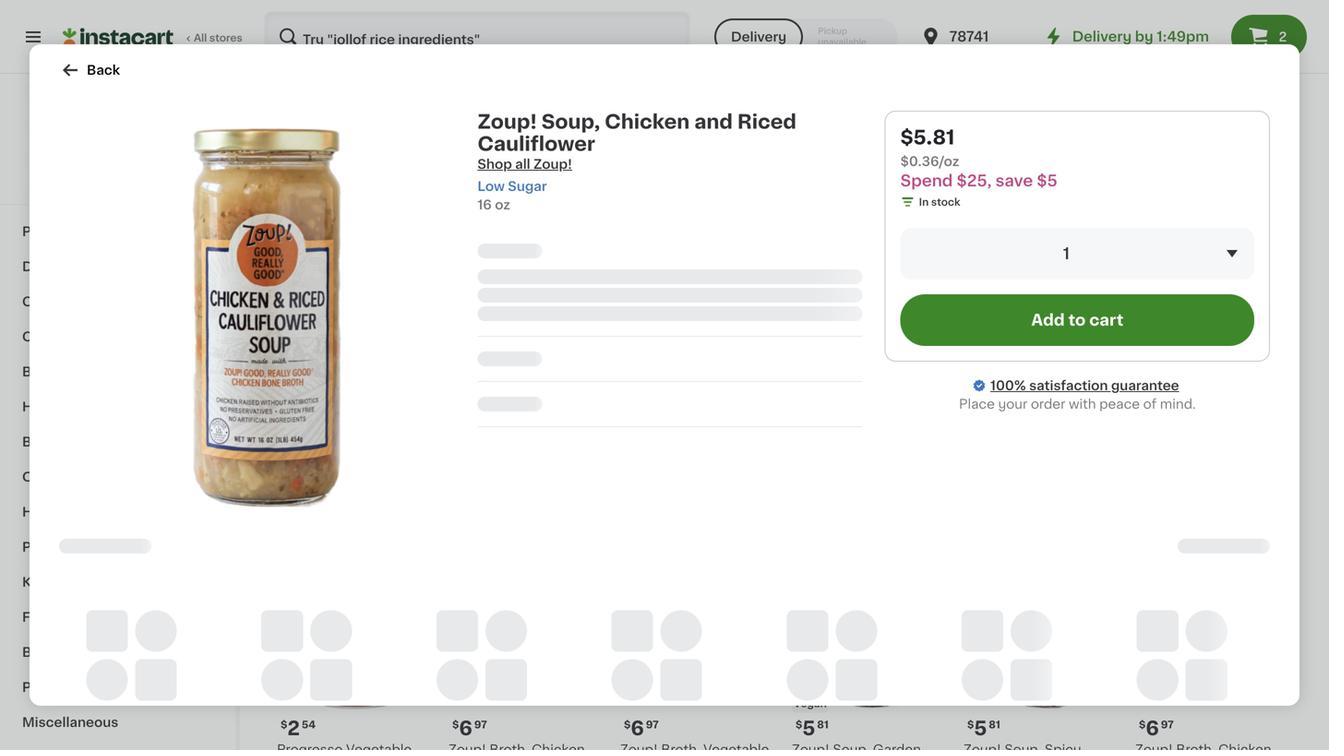 Task type: vqa. For each thing, say whether or not it's contained in the screenshot.
'Kit' within the '$3.99 1 ct x Taylor Farms Mediterranean Crunch Chopped Salad Kit'
no



Task type: describe. For each thing, give the bounding box(es) containing it.
kitchen supplies
[[22, 576, 135, 589]]

dry
[[22, 260, 46, 273]]

1 vertical spatial canned goods & soups
[[22, 331, 181, 344]]

goods for dry goods & pasta link
[[50, 260, 94, 273]]

personal care link
[[11, 530, 224, 565]]

low
[[478, 180, 505, 193]]

spend $25, save $5 button
[[277, 505, 434, 536]]

100% satisfaction guarantee inside button
[[47, 178, 196, 188]]

riced for zoup! soup, chicken and riced cauliflower shop all zoup! low sugar 16 oz
[[738, 112, 797, 132]]

order
[[1031, 398, 1066, 411]]

pets
[[22, 681, 52, 694]]

kitchen supplies link
[[11, 565, 224, 600]]

and for zoup! soup, chicken and riced cauliflower shop all zoup! low sugar 16 oz
[[695, 112, 733, 132]]

cauliflower for zoup! soup, chicken and riced cauliflower shop all zoup! low sugar 16 oz
[[478, 134, 596, 154]]

spices
[[134, 471, 180, 484]]

of
[[1144, 398, 1157, 411]]

vegan
[[794, 699, 827, 709]]

6 inside product group
[[631, 425, 644, 445]]

all stores link
[[63, 11, 244, 63]]

save inside $5.81 $0.36/oz spend $25, save $5
[[996, 173, 1034, 189]]

personal care
[[22, 541, 116, 554]]

to
[[1069, 313, 1086, 328]]

97 button
[[449, 259, 606, 499]]

all
[[194, 33, 207, 43]]

cauliflower for zoup! soup, chicken and riced cauliflower 16 oz
[[346, 468, 419, 481]]

0 vertical spatial canned
[[277, 97, 388, 124]]

chicken for zoup! soup, chicken and riced cauliflower 16 oz
[[358, 450, 411, 463]]

oils, vinegars, & spices
[[22, 471, 180, 484]]

78741
[[950, 30, 989, 43]]

vinegars,
[[55, 471, 117, 484]]

pets link
[[11, 670, 224, 705]]

guarantee inside 100% satisfaction guarantee button
[[142, 178, 196, 188]]

bakery link
[[11, 144, 224, 179]]

riced for zoup! soup, chicken and riced cauliflower 16 oz
[[305, 468, 342, 481]]

kitchen
[[22, 576, 74, 589]]

97 inside 97 'button'
[[474, 426, 487, 436]]

chicken for zoup! soup, chicken and riced cauliflower shop all zoup! low sugar 16 oz
[[605, 112, 690, 132]]

breakfast
[[22, 366, 87, 379]]

1 vertical spatial satisfaction
[[1030, 380, 1109, 392]]

snacks
[[22, 85, 70, 98]]

snacks & candy link
[[11, 74, 224, 109]]

floral link
[[11, 600, 224, 635]]

health care
[[22, 506, 102, 519]]

delivery button
[[715, 18, 804, 55]]

54
[[302, 720, 316, 730]]

supplies
[[77, 576, 135, 589]]

1
[[1063, 246, 1070, 262]]

all stores
[[194, 33, 243, 43]]

personal
[[22, 541, 81, 554]]

1:49pm
[[1157, 30, 1210, 43]]

baking essentials link
[[11, 425, 224, 460]]

bakery
[[22, 155, 69, 168]]

add button inside product group
[[701, 264, 772, 297]]

prepared
[[22, 225, 83, 238]]

pasta
[[111, 260, 148, 273]]

shop
[[478, 158, 512, 171]]

add to cart
[[1032, 313, 1124, 328]]

16 inside the zoup! soup, chicken and riced cauliflower shop all zoup! low sugar 16 oz
[[478, 199, 492, 211]]

oz inside zoup! soup, chicken and riced cauliflower 16 oz
[[291, 486, 303, 496]]

$5.81
[[901, 128, 955, 147]]

health
[[22, 506, 66, 519]]

by
[[1136, 30, 1154, 43]]

instacart logo image
[[63, 26, 174, 48]]

your
[[999, 398, 1028, 411]]

97 inside product group
[[646, 426, 659, 436]]

1 add button from the left
[[529, 264, 600, 297]]

2 button
[[1232, 15, 1308, 59]]

condiments
[[22, 295, 104, 308]]

care for personal care
[[84, 541, 116, 554]]

4 add button from the left
[[1044, 264, 1115, 297]]

satisfaction inside button
[[78, 178, 140, 188]]

with
[[1069, 398, 1097, 411]]

cart
[[1090, 313, 1124, 328]]

$5 inside $5.81 $0.36/oz spend $25, save $5
[[1037, 173, 1058, 189]]

in stock
[[919, 197, 961, 207]]

& up shop in the top of the page
[[494, 97, 517, 124]]

condiments & sauces link
[[11, 284, 224, 319]]

essentials
[[71, 436, 139, 449]]

& left sauces
[[107, 295, 118, 308]]

add inside button
[[1032, 313, 1065, 328]]

2 inside button
[[1279, 30, 1287, 43]]

$0.36/oz
[[901, 155, 960, 168]]

household link
[[11, 390, 224, 425]]

health care link
[[11, 495, 224, 530]]

care for health care
[[70, 506, 102, 519]]

candy
[[88, 85, 132, 98]]

prepared foods link
[[11, 214, 224, 249]]

dry goods & pasta
[[22, 260, 148, 273]]

condiments & sauces
[[22, 295, 170, 308]]

spend $25, save $5
[[279, 507, 380, 517]]

frozen
[[22, 120, 67, 133]]

miscellaneous
[[22, 717, 118, 729]]

$5.81 $0.36/oz spend $25, save $5
[[901, 128, 1058, 189]]



Task type: locate. For each thing, give the bounding box(es) containing it.
$ inside product group
[[624, 426, 631, 436]]

1 vertical spatial soups
[[139, 331, 181, 344]]

household
[[22, 401, 95, 414]]

0 vertical spatial care
[[70, 506, 102, 519]]

oz up spend $25, save $5
[[291, 486, 303, 496]]

delivery by 1:49pm link
[[1043, 26, 1210, 48]]

1 horizontal spatial spend
[[901, 173, 953, 189]]

baking essentials
[[22, 436, 139, 449]]

service type group
[[715, 18, 898, 55]]

delivery inside delivery button
[[731, 30, 787, 43]]

0 vertical spatial 100%
[[47, 178, 75, 188]]

0 horizontal spatial save
[[340, 507, 365, 517]]

100% up your
[[991, 380, 1027, 392]]

oils, vinegars, & spices link
[[11, 460, 224, 495]]

1 vertical spatial zoup!
[[277, 450, 315, 463]]

1 vertical spatial canned
[[22, 331, 75, 344]]

0 horizontal spatial oz
[[291, 486, 303, 496]]

1 horizontal spatial canned
[[277, 97, 388, 124]]

1 horizontal spatial soup,
[[542, 112, 600, 132]]

5 add button from the left
[[1216, 264, 1287, 297]]

soup, up the zoup!
[[542, 112, 600, 132]]

2 vertical spatial goods
[[78, 331, 122, 344]]

stock
[[932, 197, 961, 207]]

5
[[287, 425, 300, 445], [803, 425, 816, 445], [803, 719, 816, 739], [975, 719, 987, 739]]

care up 'supplies' at the left
[[84, 541, 116, 554]]

&
[[74, 85, 84, 98], [494, 97, 517, 124], [97, 260, 108, 273], [107, 295, 118, 308], [125, 331, 136, 344], [120, 471, 131, 484]]

$25, up stock
[[957, 173, 992, 189]]

and inside zoup! soup, chicken and riced cauliflower 16 oz
[[277, 468, 301, 481]]

soup, inside zoup! soup, chicken and riced cauliflower 16 oz
[[318, 450, 355, 463]]

0 vertical spatial soup,
[[542, 112, 600, 132]]

foods
[[87, 225, 128, 238]]

2 add button from the left
[[701, 264, 772, 297]]

0 horizontal spatial canned goods & soups
[[22, 331, 181, 344]]

baby
[[22, 646, 57, 659]]

delivery for delivery by 1:49pm
[[1073, 30, 1132, 43]]

$ 5 81
[[281, 425, 314, 445], [796, 425, 829, 445], [796, 719, 829, 739], [968, 719, 1001, 739]]

0 horizontal spatial 2
[[287, 719, 300, 739]]

breakfast link
[[11, 355, 224, 390]]

guarantee inside 100% satisfaction guarantee link
[[1112, 380, 1180, 392]]

zoup!
[[534, 158, 572, 171]]

16 inside zoup! soup, chicken and riced cauliflower 16 oz
[[277, 486, 288, 496]]

0 vertical spatial and
[[695, 112, 733, 132]]

$25,
[[957, 173, 992, 189], [315, 507, 338, 517]]

1 horizontal spatial 16
[[478, 199, 492, 211]]

1 horizontal spatial satisfaction
[[1030, 380, 1109, 392]]

goods
[[394, 97, 488, 124], [50, 260, 94, 273], [78, 331, 122, 344]]

0 horizontal spatial soups
[[139, 331, 181, 344]]

1 horizontal spatial guarantee
[[1112, 380, 1180, 392]]

cauliflower inside the zoup! soup, chicken and riced cauliflower shop all zoup! low sugar 16 oz
[[478, 134, 596, 154]]

deli
[[22, 190, 48, 203]]

1 horizontal spatial zoup!
[[478, 112, 537, 132]]

0 horizontal spatial guarantee
[[142, 178, 196, 188]]

care down vinegars,
[[70, 506, 102, 519]]

$5 down zoup! soup, chicken and riced cauliflower 16 oz
[[367, 507, 380, 517]]

peace
[[1100, 398, 1140, 411]]

mind.
[[1160, 398, 1196, 411]]

spend down zoup! soup, chicken and riced cauliflower 16 oz
[[279, 507, 313, 517]]

oz inside the zoup! soup, chicken and riced cauliflower shop all zoup! low sugar 16 oz
[[495, 199, 511, 211]]

riced down delivery button
[[738, 112, 797, 132]]

1 vertical spatial $5
[[367, 507, 380, 517]]

goods for canned goods & soups link
[[78, 331, 122, 344]]

guarantee up prepared foods link
[[142, 178, 196, 188]]

and for zoup! soup, chicken and riced cauliflower 16 oz
[[277, 468, 301, 481]]

0 vertical spatial cauliflower
[[478, 134, 596, 154]]

cauliflower inside zoup! soup, chicken and riced cauliflower 16 oz
[[346, 468, 419, 481]]

1 horizontal spatial 100%
[[991, 380, 1027, 392]]

back button
[[59, 59, 120, 81]]

0 horizontal spatial riced
[[305, 468, 342, 481]]

1 vertical spatial 100%
[[991, 380, 1027, 392]]

0 horizontal spatial canned
[[22, 331, 75, 344]]

spend inside $5.81 $0.36/oz spend $25, save $5
[[901, 173, 953, 189]]

zoup! for zoup! soup, chicken and riced cauliflower shop all zoup! low sugar 16 oz
[[478, 112, 537, 132]]

100% down bakery in the top of the page
[[47, 178, 75, 188]]

care
[[70, 506, 102, 519], [84, 541, 116, 554]]

save
[[996, 173, 1034, 189], [340, 507, 365, 517]]

spend inside spend $25, save $5 button
[[279, 507, 313, 517]]

1 vertical spatial $25,
[[315, 507, 338, 517]]

goods down prepared foods in the top left of the page
[[50, 260, 94, 273]]

$ inside $ 2 54
[[281, 720, 287, 730]]

& inside 'link'
[[74, 85, 84, 98]]

0 horizontal spatial cauliflower
[[346, 468, 419, 481]]

100% satisfaction guarantee link
[[991, 377, 1180, 395]]

and inside the zoup! soup, chicken and riced cauliflower shop all zoup! low sugar 16 oz
[[695, 112, 733, 132]]

1 horizontal spatial save
[[996, 173, 1034, 189]]

spend down $0.36/oz
[[901, 173, 953, 189]]

1 vertical spatial riced
[[305, 468, 342, 481]]

1 vertical spatial oz
[[291, 486, 303, 496]]

1 horizontal spatial 100% satisfaction guarantee
[[991, 380, 1180, 392]]

0 vertical spatial 100% satisfaction guarantee
[[47, 178, 196, 188]]

& left spices
[[120, 471, 131, 484]]

1 horizontal spatial riced
[[738, 112, 797, 132]]

riced
[[738, 112, 797, 132], [305, 468, 342, 481]]

0 horizontal spatial $25,
[[315, 507, 338, 517]]

canned
[[277, 97, 388, 124], [22, 331, 75, 344]]

oz down low
[[495, 199, 511, 211]]

cauliflower up spend $25, save $5 button
[[346, 468, 419, 481]]

100% inside 100% satisfaction guarantee link
[[991, 380, 1027, 392]]

97
[[474, 426, 487, 436], [646, 426, 659, 436], [474, 720, 487, 730], [646, 720, 659, 730], [1161, 720, 1174, 730]]

baby link
[[11, 635, 224, 670]]

1 horizontal spatial chicken
[[605, 112, 690, 132]]

goods down condiments & sauces
[[78, 331, 122, 344]]

1 horizontal spatial canned goods & soups
[[277, 97, 612, 124]]

deli link
[[11, 179, 224, 214]]

0 horizontal spatial delivery
[[731, 30, 787, 43]]

soups
[[523, 97, 612, 124], [139, 331, 181, 344]]

goods up shop in the top of the page
[[394, 97, 488, 124]]

1 horizontal spatial delivery
[[1073, 30, 1132, 43]]

satisfaction up place your order with peace of mind.
[[1030, 380, 1109, 392]]

zoup! inside zoup! soup, chicken and riced cauliflower 16 oz
[[277, 450, 315, 463]]

0 vertical spatial $25,
[[957, 173, 992, 189]]

guarantee up of in the bottom of the page
[[1112, 380, 1180, 392]]

0 vertical spatial riced
[[738, 112, 797, 132]]

satisfaction up foods on the left of the page
[[78, 178, 140, 188]]

zoup! up spend $25, save $5
[[277, 450, 315, 463]]

0 horizontal spatial satisfaction
[[78, 178, 140, 188]]

1 horizontal spatial 2
[[1279, 30, 1287, 43]]

product group
[[277, 259, 434, 536], [449, 259, 606, 536], [621, 259, 778, 518], [792, 259, 949, 536], [964, 259, 1121, 536], [1136, 259, 1293, 536], [792, 553, 949, 751]]

1 field
[[901, 228, 1255, 280]]

0 vertical spatial canned goods & soups
[[277, 97, 612, 124]]

satisfaction
[[78, 178, 140, 188], [1030, 380, 1109, 392]]

78741 button
[[920, 11, 1031, 63]]

1 vertical spatial guarantee
[[1112, 380, 1180, 392]]

$25, inside $5.81 $0.36/oz spend $25, save $5
[[957, 173, 992, 189]]

0 vertical spatial soups
[[523, 97, 612, 124]]

0 vertical spatial oz
[[495, 199, 511, 211]]

canned goods & soups up shop in the top of the page
[[277, 97, 612, 124]]

sugar
[[508, 180, 547, 193]]

stores
[[210, 33, 243, 43]]

delivery for delivery
[[731, 30, 787, 43]]

0 vertical spatial $5
[[1037, 173, 1058, 189]]

zoup!
[[478, 112, 537, 132], [277, 450, 315, 463]]

0 vertical spatial zoup!
[[478, 112, 537, 132]]

delivery by 1:49pm
[[1073, 30, 1210, 43]]

spend
[[901, 173, 953, 189], [279, 507, 313, 517]]

0 horizontal spatial $5
[[367, 507, 380, 517]]

100% satisfaction guarantee button
[[29, 172, 207, 190]]

0 horizontal spatial and
[[277, 468, 301, 481]]

& down back 'button'
[[74, 85, 84, 98]]

sauces
[[121, 295, 170, 308]]

100% satisfaction guarantee up prepared foods link
[[47, 178, 196, 188]]

delivery inside delivery by 1:49pm link
[[1073, 30, 1132, 43]]

zoup! soup, chicken and riced cauliflower shop all zoup! low sugar 16 oz
[[478, 112, 797, 211]]

1 vertical spatial 100% satisfaction guarantee
[[991, 380, 1180, 392]]

1 horizontal spatial and
[[695, 112, 733, 132]]

1 vertical spatial and
[[277, 468, 301, 481]]

1 vertical spatial care
[[84, 541, 116, 554]]

baking
[[22, 436, 68, 449]]

0 vertical spatial chicken
[[605, 112, 690, 132]]

soup, inside the zoup! soup, chicken and riced cauliflower shop all zoup! low sugar 16 oz
[[542, 112, 600, 132]]

zoup! soup, chicken and riced cauliflower 16 oz
[[277, 450, 419, 496]]

chicken inside the zoup! soup, chicken and riced cauliflower shop all zoup! low sugar 16 oz
[[605, 112, 690, 132]]

0 vertical spatial 16
[[478, 199, 492, 211]]

riced inside zoup! soup, chicken and riced cauliflower 16 oz
[[305, 468, 342, 481]]

1 vertical spatial goods
[[50, 260, 94, 273]]

riced up spend $25, save $5
[[305, 468, 342, 481]]

0 horizontal spatial 16
[[277, 486, 288, 496]]

zoup! inside the zoup! soup, chicken and riced cauliflower shop all zoup! low sugar 16 oz
[[478, 112, 537, 132]]

central market logo image
[[100, 96, 135, 131]]

0 vertical spatial goods
[[394, 97, 488, 124]]

0 horizontal spatial 100%
[[47, 178, 75, 188]]

soup,
[[542, 112, 600, 132], [318, 450, 355, 463]]

$25, down zoup! soup, chicken and riced cauliflower 16 oz
[[315, 507, 338, 517]]

$
[[281, 426, 287, 436], [624, 426, 631, 436], [796, 426, 803, 436], [281, 720, 287, 730], [452, 720, 459, 730], [624, 720, 631, 730], [796, 720, 803, 730], [968, 720, 975, 730], [1139, 720, 1146, 730]]

0 horizontal spatial zoup!
[[277, 450, 315, 463]]

1 vertical spatial cauliflower
[[346, 468, 419, 481]]

0 horizontal spatial spend
[[279, 507, 313, 517]]

delivery
[[1073, 30, 1132, 43], [731, 30, 787, 43]]

0 vertical spatial 2
[[1279, 30, 1287, 43]]

0 vertical spatial guarantee
[[142, 178, 196, 188]]

100% inside 100% satisfaction guarantee button
[[47, 178, 75, 188]]

riced inside the zoup! soup, chicken and riced cauliflower shop all zoup! low sugar 16 oz
[[738, 112, 797, 132]]

soups down sauces
[[139, 331, 181, 344]]

frozen link
[[11, 109, 224, 144]]

product group containing 6
[[621, 259, 778, 518]]

canned goods & soups down condiments & sauces
[[22, 331, 181, 344]]

1 horizontal spatial oz
[[495, 199, 511, 211]]

1 vertical spatial 2
[[287, 719, 300, 739]]

1 horizontal spatial $5
[[1037, 173, 1058, 189]]

cauliflower
[[478, 134, 596, 154], [346, 468, 419, 481]]

zoup! for zoup! soup, chicken and riced cauliflower 16 oz
[[277, 450, 315, 463]]

1 vertical spatial spend
[[279, 507, 313, 517]]

& down condiments & sauces link
[[125, 331, 136, 344]]

3 add button from the left
[[872, 264, 944, 297]]

0 horizontal spatial chicken
[[358, 450, 411, 463]]

canned goods & soups
[[277, 97, 612, 124], [22, 331, 181, 344]]

1 vertical spatial save
[[340, 507, 365, 517]]

0 vertical spatial save
[[996, 173, 1034, 189]]

$5 inside button
[[367, 507, 380, 517]]

$5 up 1 field
[[1037, 173, 1058, 189]]

soup, for zoup! soup, chicken and riced cauliflower 16 oz
[[318, 450, 355, 463]]

$ 2 54
[[281, 719, 316, 739]]

0 horizontal spatial soup,
[[318, 450, 355, 463]]

in
[[919, 197, 929, 207]]

care inside 'link'
[[70, 506, 102, 519]]

miscellaneous link
[[11, 705, 224, 741]]

1 vertical spatial chicken
[[358, 450, 411, 463]]

place
[[959, 398, 995, 411]]

$25, inside spend $25, save $5 button
[[315, 507, 338, 517]]

cauliflower up "all"
[[478, 134, 596, 154]]

16 up spend $25, save $5
[[277, 486, 288, 496]]

chicken inside zoup! soup, chicken and riced cauliflower 16 oz
[[358, 450, 411, 463]]

save inside button
[[340, 507, 365, 517]]

0 vertical spatial spend
[[901, 173, 953, 189]]

floral
[[22, 611, 59, 624]]

soup, for zoup! soup, chicken and riced cauliflower shop all zoup! low sugar 16 oz
[[542, 112, 600, 132]]

dry goods & pasta link
[[11, 249, 224, 284]]

place your order with peace of mind.
[[959, 398, 1196, 411]]

& left pasta
[[97, 260, 108, 273]]

1 horizontal spatial cauliflower
[[478, 134, 596, 154]]

None search field
[[264, 11, 691, 63]]

16 down low
[[478, 199, 492, 211]]

100% satisfaction guarantee
[[47, 178, 196, 188], [991, 380, 1180, 392]]

zoup! up shop in the top of the page
[[478, 112, 537, 132]]

1 vertical spatial soup,
[[318, 450, 355, 463]]

1 horizontal spatial soups
[[523, 97, 612, 124]]

0 vertical spatial satisfaction
[[78, 178, 140, 188]]

all
[[515, 158, 531, 171]]

prepared foods
[[22, 225, 128, 238]]

zoup! soup, chicken and riced cauliflower image
[[74, 126, 456, 507]]

100% satisfaction guarantee up with
[[991, 380, 1180, 392]]

0 horizontal spatial 100% satisfaction guarantee
[[47, 178, 196, 188]]

1 vertical spatial 16
[[277, 486, 288, 496]]

add to cart button
[[901, 295, 1255, 346]]

81
[[302, 426, 314, 436], [817, 426, 829, 436], [817, 720, 829, 730], [989, 720, 1001, 730]]

snacks & candy
[[22, 85, 132, 98]]

canned goods & soups link
[[11, 319, 224, 355]]

oils,
[[22, 471, 52, 484]]

1 horizontal spatial $25,
[[957, 173, 992, 189]]

soups up the zoup!
[[523, 97, 612, 124]]

soup, up spend $25, save $5
[[318, 450, 355, 463]]

back
[[87, 64, 120, 77]]



